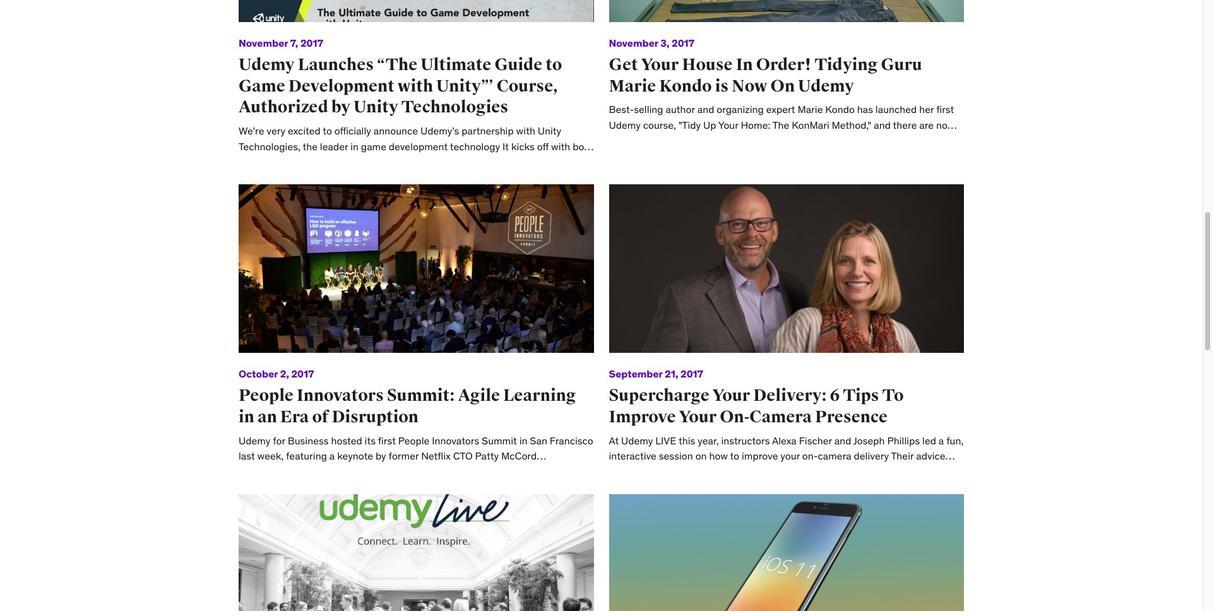 Task type: locate. For each thing, give the bounding box(es) containing it.
to down camera
[[819, 465, 828, 478]]

with down delivery
[[867, 465, 886, 478]]

this
[[679, 434, 695, 447]]

we
[[768, 465, 781, 478]]

your inside get your house in order! tidying guru marie kondo is now on udemy
[[641, 54, 679, 75]]

1 vertical spatial by
[[705, 465, 715, 478]]

your down 3,
[[641, 54, 679, 75]]

november
[[239, 36, 288, 49], [609, 36, 658, 49]]

course,
[[497, 75, 558, 96]]

get
[[609, 54, 638, 75]]

udemy
[[239, 54, 295, 75], [798, 75, 854, 96], [621, 434, 653, 447]]

2017 for udemy
[[300, 36, 323, 49]]

it right make
[[696, 481, 702, 493]]

else
[[932, 465, 950, 478]]

people
[[239, 385, 294, 406]]

to
[[546, 54, 562, 75], [730, 450, 739, 462], [819, 465, 828, 478], [704, 481, 713, 493]]

with inside udemy launches "the ultimate guide to game development with unity"' course, authorized by unity technologies
[[398, 75, 433, 96]]

san
[[716, 481, 733, 493]]

fun,
[[946, 434, 964, 447]]

1 vertical spatial with
[[867, 465, 886, 478]]

6
[[830, 385, 840, 406]]

october 2, 2017
[[239, 367, 314, 380]]

1 vertical spatial udemy
[[798, 75, 854, 96]]

0 vertical spatial with
[[398, 75, 433, 96]]

so
[[629, 465, 640, 478]]

to up course,
[[546, 54, 562, 75]]

era
[[280, 407, 309, 427]]

1 vertical spatial it
[[696, 481, 702, 493]]

guru
[[881, 54, 922, 75]]

your for on-
[[713, 385, 750, 406]]

1 horizontal spatial it
[[858, 465, 864, 478]]

in
[[239, 407, 254, 427]]

0 vertical spatial by
[[331, 97, 350, 118]]

udemy inside get your house in order! tidying guru marie kondo is now on udemy
[[798, 75, 854, 96]]

udemy up interactive
[[621, 434, 653, 447]]

2017 right 3,
[[672, 36, 695, 49]]

udemy down tidying
[[798, 75, 854, 96]]

0 vertical spatial udemy
[[239, 54, 295, 75]]

led
[[922, 434, 936, 447]]

your up on-
[[713, 385, 750, 406]]

you're
[[875, 481, 902, 493]]

1 horizontal spatial by
[[705, 465, 715, 478]]

marie
[[609, 75, 656, 96]]

1 november from the left
[[239, 36, 288, 49]]

november left 7,
[[239, 36, 288, 49]]

to left san at the bottom
[[704, 481, 713, 493]]

0 horizontal spatial november
[[239, 36, 288, 49]]

2 november from the left
[[609, 36, 658, 49]]

0 horizontal spatial it
[[696, 481, 702, 493]]

november for udemy
[[239, 36, 288, 49]]

of
[[312, 407, 329, 427]]

with
[[398, 75, 433, 96], [867, 465, 886, 478]]

camera
[[818, 450, 851, 462]]

in
[[736, 54, 753, 75]]

0 horizontal spatial with
[[398, 75, 433, 96]]

house
[[682, 54, 733, 75]]

alexa
[[772, 434, 797, 447]]

udemy up game on the top left of page
[[239, 54, 295, 75]]

november 3, 2017
[[609, 36, 695, 49]]

by down how
[[705, 465, 715, 478]]

by inside "at udemy live this year, instructors alexa fischer and joseph phillips led a fun, interactive session on how to improve your on-camera delivery their advice was so well-received by attendees, we wanted to share it with everyone else who couldn't make it to san francisco for the conference if you're thinking of..."
[[705, 465, 715, 478]]

2017 right the 21,
[[681, 367, 703, 380]]

disruption
[[332, 407, 419, 427]]

supercharge
[[609, 385, 709, 406]]

0 horizontal spatial by
[[331, 97, 350, 118]]

if
[[867, 481, 873, 493]]

kondo
[[659, 75, 712, 96]]

guide
[[495, 54, 542, 75]]

1 horizontal spatial udemy
[[621, 434, 653, 447]]

received
[[664, 465, 702, 478]]

your
[[641, 54, 679, 75], [713, 385, 750, 406], [679, 407, 717, 427]]

improve
[[609, 407, 676, 427]]

tips
[[843, 385, 879, 406]]

their
[[891, 450, 914, 462]]

udemy launches "the ultimate guide to game development with unity"' course, authorized by unity technologies link
[[239, 54, 562, 118]]

order!
[[756, 54, 812, 75]]

thinking
[[905, 481, 942, 493]]

it right share
[[858, 465, 864, 478]]

1 horizontal spatial november
[[609, 36, 658, 49]]

by down development
[[331, 97, 350, 118]]

on-
[[720, 407, 750, 427]]

november for get
[[609, 36, 658, 49]]

with inside "at udemy live this year, instructors alexa fischer and joseph phillips led a fun, interactive session on how to improve your on-camera delivery their advice was so well-received by attendees, we wanted to share it with everyone else who couldn't make it to san francisco for the conference if you're thinking of..."
[[867, 465, 886, 478]]

with down the "the
[[398, 75, 433, 96]]

how
[[709, 450, 728, 462]]

make
[[669, 481, 693, 493]]

0 horizontal spatial udemy
[[239, 54, 295, 75]]

get your house in order! tidying guru marie kondo is now on udemy
[[609, 54, 922, 96]]

supercharge your delivery: 6 tips to improve your on-camera presence
[[609, 385, 904, 427]]

interactive
[[609, 450, 657, 462]]

2 vertical spatial udemy
[[621, 434, 653, 447]]

innovators
[[297, 385, 384, 406]]

now
[[732, 75, 767, 96]]

advice
[[916, 450, 945, 462]]

the
[[796, 481, 811, 493]]

by
[[331, 97, 350, 118], [705, 465, 715, 478]]

2 horizontal spatial udemy
[[798, 75, 854, 96]]

to
[[882, 385, 904, 406]]

november up the get
[[609, 36, 658, 49]]

it
[[858, 465, 864, 478], [696, 481, 702, 493]]

wanted
[[784, 465, 817, 478]]

2017 right 7,
[[300, 36, 323, 49]]

technologies
[[401, 97, 508, 118]]

1 horizontal spatial with
[[867, 465, 886, 478]]

an
[[258, 407, 277, 427]]

2017 right 2,
[[291, 367, 314, 380]]



Task type: vqa. For each thing, say whether or not it's contained in the screenshot.
2016
no



Task type: describe. For each thing, give the bounding box(es) containing it.
tidying
[[815, 54, 878, 75]]

ultimate
[[421, 54, 491, 75]]

francisco
[[736, 481, 779, 493]]

share
[[831, 465, 856, 478]]

on-
[[802, 450, 818, 462]]

your for kondo
[[641, 54, 679, 75]]

supercharge your delivery: 6 tips to improve your on-camera presence link
[[609, 385, 904, 427]]

agile
[[458, 385, 500, 406]]

"the
[[377, 54, 418, 75]]

well-
[[642, 465, 664, 478]]

to inside udemy launches "the ultimate guide to game development with unity"' course, authorized by unity technologies
[[546, 54, 562, 75]]

september
[[609, 367, 663, 380]]

couldn't
[[630, 481, 666, 493]]

on
[[696, 450, 707, 462]]

game
[[239, 75, 285, 96]]

to right how
[[730, 450, 739, 462]]

udemy launches "the ultimate guide to game development with unity"' course, authorized by unity technologies
[[239, 54, 562, 118]]

is
[[715, 75, 729, 96]]

by inside udemy launches "the ultimate guide to game development with unity"' course, authorized by unity technologies
[[331, 97, 350, 118]]

delivery:
[[753, 385, 827, 406]]

everyone
[[888, 465, 929, 478]]

launches
[[298, 54, 374, 75]]

learning
[[503, 385, 576, 406]]

session
[[659, 450, 693, 462]]

live
[[655, 434, 676, 447]]

conference
[[814, 481, 864, 493]]

year,
[[698, 434, 719, 447]]

who
[[609, 481, 628, 493]]

get your house in order! tidying guru marie kondo is now on udemy link
[[609, 54, 922, 96]]

summit:
[[387, 385, 455, 406]]

your up year,
[[679, 407, 717, 427]]

udemy inside udemy launches "the ultimate guide to game development with unity"' course, authorized by unity technologies
[[239, 54, 295, 75]]

for
[[782, 481, 794, 493]]

unity"'
[[436, 75, 494, 96]]

camera
[[750, 407, 812, 427]]

2017 for people
[[291, 367, 314, 380]]

phillips
[[887, 434, 920, 447]]

and
[[834, 434, 851, 447]]

delivery
[[854, 450, 889, 462]]

was
[[609, 465, 627, 478]]

3,
[[661, 36, 670, 49]]

2017 for supercharge
[[681, 367, 703, 380]]

21,
[[665, 367, 678, 380]]

joseph
[[853, 434, 885, 447]]

november 7, 2017
[[239, 36, 323, 49]]

people innovators summit: agile learning in an era of disruption
[[239, 385, 576, 427]]

at
[[609, 434, 619, 447]]

development
[[288, 75, 394, 96]]

presence
[[815, 407, 888, 427]]

2,
[[280, 367, 289, 380]]

0 vertical spatial it
[[858, 465, 864, 478]]

of...
[[944, 481, 960, 493]]

instructors
[[721, 434, 770, 447]]

udemy inside "at udemy live this year, instructors alexa fischer and joseph phillips led a fun, interactive session on how to improve your on-camera delivery their advice was so well-received by attendees, we wanted to share it with everyone else who couldn't make it to san francisco for the conference if you're thinking of..."
[[621, 434, 653, 447]]

7,
[[290, 36, 298, 49]]

attendees,
[[718, 465, 766, 478]]

unity
[[354, 97, 398, 118]]

your
[[781, 450, 800, 462]]

2017 for get
[[672, 36, 695, 49]]

at udemy live this year, instructors alexa fischer and joseph phillips led a fun, interactive session on how to improve your on-camera delivery their advice was so well-received by attendees, we wanted to share it with everyone else who couldn't make it to san francisco for the conference if you're thinking of...
[[609, 434, 964, 493]]

on
[[771, 75, 795, 96]]

people innovators summit: agile learning in an era of disruption link
[[239, 385, 576, 427]]

authorized
[[239, 97, 328, 118]]

improve
[[742, 450, 778, 462]]

september 21, 2017
[[609, 367, 703, 380]]

october
[[239, 367, 278, 380]]

fischer
[[799, 434, 832, 447]]

a
[[939, 434, 944, 447]]



